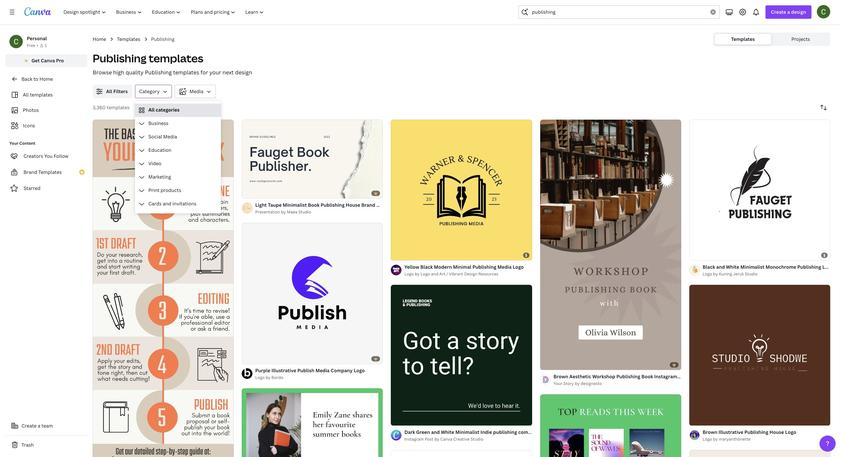 Task type: vqa. For each thing, say whether or not it's contained in the screenshot.
cookie
no



Task type: describe. For each thing, give the bounding box(es) containing it.
1 of 15
[[247, 191, 258, 196]]

projects
[[791, 36, 810, 42]]

media inside yellow black modern minimal publishing media logo logo by logo and art / vibrant design resources
[[498, 264, 512, 271]]

Search search field
[[532, 6, 707, 18]]

white inside black and white minimalist monochrome publishing logo logo by kuning jeruk studio
[[726, 264, 739, 271]]

indie
[[480, 430, 492, 436]]

black and orange modern publishing logo image
[[689, 451, 830, 458]]

all filters button
[[93, 85, 132, 98]]

your story by designesto link
[[554, 381, 681, 388]]

3,360 templates
[[93, 104, 130, 111]]

company
[[331, 368, 353, 374]]

a for design
[[787, 9, 790, 15]]

your
[[209, 69, 221, 76]]

video button
[[135, 157, 221, 171]]

1 horizontal spatial story
[[678, 374, 691, 380]]

creative
[[453, 437, 470, 443]]

aesthetic
[[569, 374, 591, 380]]

personal
[[27, 35, 47, 42]]

creators you follow
[[24, 153, 69, 159]]

kuning
[[719, 272, 732, 277]]

create a design button
[[766, 5, 812, 19]]

starred
[[24, 185, 40, 192]]

media button
[[174, 85, 216, 98]]

green weekly top reads publishing company media instagram post image
[[540, 395, 681, 458]]

free
[[27, 43, 35, 48]]

create a team button
[[5, 420, 87, 433]]

brown for brown aesthetic  workshop publishing book instagram story
[[554, 374, 568, 380]]

light taupe minimalist book publishing house brand guideline presentation presentation by maea studio
[[255, 202, 429, 215]]

media inside the social media dropdown button
[[163, 134, 177, 140]]

instagram inside brown aesthetic  workshop publishing book instagram story your story by designesto
[[654, 374, 677, 380]]

3,360
[[93, 104, 106, 111]]

next
[[223, 69, 234, 76]]

all filters
[[106, 88, 128, 95]]

video
[[148, 160, 161, 167]]

0 horizontal spatial brand
[[24, 169, 37, 176]]

0 vertical spatial home
[[93, 36, 106, 42]]

business button
[[135, 117, 221, 131]]

for
[[200, 69, 208, 76]]

education button
[[135, 144, 221, 157]]

1 for 1 of 15
[[247, 191, 248, 196]]

taupe
[[268, 202, 282, 209]]

black inside yellow black modern minimal publishing media logo logo by logo and art / vibrant design resources
[[420, 264, 433, 271]]

social media
[[148, 134, 177, 140]]

trash link
[[5, 439, 87, 453]]

create for create a design
[[771, 9, 786, 15]]

trash
[[21, 443, 34, 449]]

publishing templates browse high quality publishing templates for your next design
[[93, 51, 252, 76]]

bordo
[[271, 375, 283, 381]]

photos link
[[9, 104, 83, 117]]

brand templates
[[24, 169, 62, 176]]

1 of 15 link
[[242, 120, 383, 199]]

workshop
[[592, 374, 615, 380]]

by inside light taupe minimalist book publishing house brand guideline presentation presentation by maea studio
[[281, 210, 286, 215]]

publish
[[297, 368, 314, 374]]

book inside light taupe minimalist book publishing house brand guideline presentation presentation by maea studio
[[308, 202, 320, 209]]

creators you follow link
[[5, 150, 87, 163]]

yellow black modern minimal publishing media logo link
[[404, 264, 524, 271]]

icons
[[23, 123, 35, 129]]

purple
[[255, 368, 270, 374]]

you
[[44, 153, 53, 159]]

house inside light taupe minimalist book publishing house brand guideline presentation presentation by maea studio
[[346, 202, 360, 209]]

quality
[[126, 69, 144, 76]]

publishing inside light taupe minimalist book publishing house brand guideline presentation presentation by maea studio
[[321, 202, 345, 209]]

create a design
[[771, 9, 806, 15]]

category
[[139, 88, 160, 95]]

publishing
[[493, 430, 517, 436]]

all templates link
[[9, 89, 83, 101]]

brown illustrative publishing house logo image
[[689, 285, 830, 427]]

purple illustrative publish media company logo image
[[242, 223, 383, 364]]

yellow black modern minimal publishing media logo image
[[391, 120, 532, 261]]

get canva pro
[[31, 57, 64, 64]]

business
[[148, 120, 168, 127]]

templates for all
[[30, 92, 53, 98]]

$ for black and white minimalist monochrome publishing logo
[[823, 253, 826, 258]]

to
[[33, 76, 38, 82]]

white gold modern aesthetic publishing logo image
[[391, 451, 532, 458]]

print
[[148, 187, 159, 194]]

white inside dark green and white minimalist indie publishing company instagram post instagram post by canva creative studio
[[441, 430, 454, 436]]

dark green and white minimalist indie publishing company instagram post instagram post by canva creative studio
[[404, 430, 575, 443]]

1 for 1
[[45, 43, 47, 48]]

book inside brown aesthetic  workshop publishing book instagram story your story by designesto
[[641, 374, 653, 380]]

top level navigation element
[[59, 5, 270, 19]]

and inside black and white minimalist monochrome publishing logo logo by kuning jeruk studio
[[716, 264, 725, 271]]

designesto
[[581, 381, 602, 387]]

maryanthonette
[[719, 437, 751, 443]]

christina overa image
[[817, 5, 830, 18]]

15
[[254, 191, 258, 196]]

pro
[[56, 57, 64, 64]]

your content
[[9, 141, 35, 146]]

Sort by button
[[817, 101, 830, 114]]

/
[[446, 272, 448, 277]]

black and white minimalist monochrome publishing logo image
[[689, 120, 830, 261]]

get canva pro button
[[5, 54, 87, 67]]

green and white photo publishing company media instagram post image
[[242, 389, 383, 458]]

templates for 3,360
[[107, 104, 130, 111]]

house inside brown illustrative publishing house logo logo by maryanthonette
[[769, 430, 784, 436]]

light
[[255, 202, 267, 209]]

by inside black and white minimalist monochrome publishing logo logo by kuning jeruk studio
[[713, 272, 718, 277]]

templates left for
[[173, 69, 199, 76]]

by inside dark green and white minimalist indie publishing company instagram post instagram post by canva creative studio
[[434, 437, 439, 443]]

by inside brown illustrative publishing house logo logo by maryanthonette
[[713, 437, 718, 443]]

publishing inside brown illustrative publishing house logo logo by maryanthonette
[[744, 430, 768, 436]]

2 horizontal spatial templates
[[731, 36, 755, 42]]

green
[[416, 430, 430, 436]]

maea
[[287, 210, 297, 215]]

back
[[21, 76, 32, 82]]

dark green and white minimalist indie publishing company instagram post link
[[404, 430, 575, 437]]

art
[[439, 272, 445, 277]]

a for team
[[38, 423, 40, 430]]

guideline
[[376, 202, 398, 209]]

purple illustrative publish media company logo logo by bordo
[[255, 368, 365, 381]]

media inside media button
[[190, 88, 203, 95]]

products
[[161, 187, 181, 194]]

all categories
[[148, 107, 180, 113]]

free •
[[27, 43, 38, 48]]

create a team
[[21, 423, 53, 430]]

filters
[[113, 88, 128, 95]]

by inside brown aesthetic  workshop publishing book instagram story your story by designesto
[[575, 381, 580, 387]]



Task type: locate. For each thing, give the bounding box(es) containing it.
1 horizontal spatial a
[[787, 9, 790, 15]]

design left christina overa icon
[[791, 9, 806, 15]]

publishing inside yellow black modern minimal publishing media logo logo by logo and art / vibrant design resources
[[472, 264, 496, 271]]

1 vertical spatial brown
[[703, 430, 717, 436]]

white up creative
[[441, 430, 454, 436]]

all templates
[[23, 92, 53, 98]]

1 vertical spatial home
[[39, 76, 53, 82]]

studio inside light taupe minimalist book publishing house brand guideline presentation presentation by maea studio
[[298, 210, 311, 215]]

and right green in the bottom of the page
[[431, 430, 440, 436]]

minimalist inside black and white minimalist monochrome publishing logo logo by kuning jeruk studio
[[740, 264, 764, 271]]

brand inside light taupe minimalist book publishing house brand guideline presentation presentation by maea studio
[[361, 202, 375, 209]]

light taupe minimalist book publishing house brand guideline presentation image
[[242, 120, 383, 199]]

1 horizontal spatial black
[[703, 264, 715, 271]]

media down for
[[190, 88, 203, 95]]

book up the your story by designesto link in the bottom of the page
[[641, 374, 653, 380]]

0 horizontal spatial templates
[[38, 169, 62, 176]]

0 horizontal spatial 1
[[45, 43, 47, 48]]

0 horizontal spatial a
[[38, 423, 40, 430]]

a left team
[[38, 423, 40, 430]]

1 horizontal spatial canva
[[440, 437, 452, 443]]

0 vertical spatial studio
[[298, 210, 311, 215]]

1 vertical spatial white
[[441, 430, 454, 436]]

all for all filters
[[106, 88, 112, 95]]

1 vertical spatial story
[[563, 381, 574, 387]]

presentation by maea studio link
[[255, 209, 383, 216]]

photos
[[23, 107, 39, 113]]

1 horizontal spatial brown
[[703, 430, 717, 436]]

0 horizontal spatial create
[[21, 423, 37, 430]]

canva left pro
[[41, 57, 55, 64]]

by inside purple illustrative publish media company logo logo by bordo
[[266, 375, 270, 381]]

your inside brown aesthetic  workshop publishing book instagram story your story by designesto
[[554, 381, 562, 387]]

projects link
[[773, 34, 829, 45]]

create inside create a team button
[[21, 423, 37, 430]]

home inside back to home link
[[39, 76, 53, 82]]

1 vertical spatial book
[[641, 374, 653, 380]]

your
[[9, 141, 18, 146], [554, 381, 562, 387]]

purple illustrative publish media company logo link
[[255, 367, 365, 375]]

0 vertical spatial instagram
[[654, 374, 677, 380]]

0 horizontal spatial minimalist
[[283, 202, 307, 209]]

company
[[518, 430, 539, 436]]

design right "next"
[[235, 69, 252, 76]]

minimalist inside dark green and white minimalist indie publishing company instagram post instagram post by canva creative studio
[[455, 430, 479, 436]]

templates down 'all filters'
[[107, 104, 130, 111]]

brown for brown illustrative publishing house logo
[[703, 430, 717, 436]]

1 vertical spatial instagram
[[541, 430, 564, 436]]

illustrative for brown
[[719, 430, 743, 436]]

illustrative inside purple illustrative publish media company logo logo by bordo
[[271, 368, 296, 374]]

logo by kuning jeruk studio link
[[703, 271, 830, 278]]

publishing up publishing templates browse high quality publishing templates for your next design
[[151, 36, 175, 42]]

2 horizontal spatial all
[[148, 107, 155, 113]]

2 horizontal spatial instagram
[[654, 374, 677, 380]]

0 vertical spatial book
[[308, 202, 320, 209]]

all for all templates
[[23, 92, 29, 98]]

0 horizontal spatial canva
[[41, 57, 55, 64]]

by left creative
[[434, 437, 439, 443]]

all categories button
[[135, 104, 221, 117]]

studio right the "maea"
[[298, 210, 311, 215]]

light taupe minimalist book publishing house brand guideline presentation link
[[255, 202, 429, 209]]

publishing up resources
[[472, 264, 496, 271]]

1 horizontal spatial white
[[726, 264, 739, 271]]

and inside dropdown button
[[163, 201, 171, 207]]

creators
[[24, 153, 43, 159]]

0 horizontal spatial instagram
[[404, 437, 424, 443]]

1 black from the left
[[420, 264, 433, 271]]

0 vertical spatial illustrative
[[271, 368, 296, 374]]

1 vertical spatial brand
[[361, 202, 375, 209]]

1 left of
[[247, 191, 248, 196]]

1 vertical spatial minimalist
[[740, 264, 764, 271]]

0 horizontal spatial presentation
[[255, 210, 280, 215]]

logo by logo and art / vibrant design resources link
[[404, 271, 524, 278]]

minimal
[[453, 264, 471, 271]]

by left kuning in the right bottom of the page
[[713, 272, 718, 277]]

by down yellow
[[415, 272, 420, 277]]

resources
[[478, 272, 498, 277]]

starred link
[[5, 182, 87, 195]]

presentation down light
[[255, 210, 280, 215]]

brand up starred
[[24, 169, 37, 176]]

templates link
[[117, 36, 140, 43]]

black and white minimalist monochrome publishing logo link
[[703, 264, 833, 271]]

1 horizontal spatial 1
[[247, 191, 248, 196]]

cards
[[148, 201, 162, 207]]

0 horizontal spatial all
[[23, 92, 29, 98]]

canva inside button
[[41, 57, 55, 64]]

publishing inside brown aesthetic  workshop publishing book instagram story your story by designesto
[[616, 374, 640, 380]]

1 horizontal spatial illustrative
[[719, 430, 743, 436]]

a
[[787, 9, 790, 15], [38, 423, 40, 430]]

1 horizontal spatial post
[[565, 430, 575, 436]]

2 $ from the left
[[823, 253, 826, 258]]

a inside button
[[38, 423, 40, 430]]

modern
[[434, 264, 452, 271]]

illustrative up the bordo
[[271, 368, 296, 374]]

media right social
[[163, 134, 177, 140]]

create for create a team
[[21, 423, 37, 430]]

minimalist inside light taupe minimalist book publishing house brand guideline presentation presentation by maea studio
[[283, 202, 307, 209]]

black
[[420, 264, 433, 271], [703, 264, 715, 271]]

logo by bordo link
[[255, 375, 365, 382]]

minimalist up the "maea"
[[283, 202, 307, 209]]

0 vertical spatial a
[[787, 9, 790, 15]]

0 horizontal spatial black
[[420, 264, 433, 271]]

a inside dropdown button
[[787, 9, 790, 15]]

a up projects link
[[787, 9, 790, 15]]

0 vertical spatial white
[[726, 264, 739, 271]]

1 horizontal spatial studio
[[471, 437, 483, 443]]

book up presentation by maea studio link
[[308, 202, 320, 209]]

2 black from the left
[[703, 264, 715, 271]]

1 vertical spatial illustrative
[[719, 430, 743, 436]]

all down back
[[23, 92, 29, 98]]

brown inside brown aesthetic  workshop publishing book instagram story your story by designesto
[[554, 374, 568, 380]]

design
[[791, 9, 806, 15], [235, 69, 252, 76]]

all
[[106, 88, 112, 95], [23, 92, 29, 98], [148, 107, 155, 113]]

1 horizontal spatial home
[[93, 36, 106, 42]]

templates
[[149, 51, 203, 65], [173, 69, 199, 76], [30, 92, 53, 98], [107, 104, 130, 111]]

brand
[[24, 169, 37, 176], [361, 202, 375, 209]]

brown inside brown illustrative publishing house logo logo by maryanthonette
[[703, 430, 717, 436]]

white
[[726, 264, 739, 271], [441, 430, 454, 436]]

house
[[346, 202, 360, 209], [769, 430, 784, 436]]

and up kuning in the right bottom of the page
[[716, 264, 725, 271]]

publishing up the your story by designesto link in the bottom of the page
[[616, 374, 640, 380]]

0 vertical spatial brown
[[554, 374, 568, 380]]

book
[[308, 202, 320, 209], [641, 374, 653, 380]]

by left maryanthonette
[[713, 437, 718, 443]]

0 horizontal spatial book
[[308, 202, 320, 209]]

category button
[[135, 85, 172, 98]]

0 horizontal spatial white
[[441, 430, 454, 436]]

1 horizontal spatial templates
[[117, 36, 140, 42]]

brown aesthetic  workshop publishing book instagram story image
[[540, 120, 681, 371]]

all up business
[[148, 107, 155, 113]]

1 horizontal spatial brand
[[361, 202, 375, 209]]

by left the "maea"
[[281, 210, 286, 215]]

home
[[93, 36, 106, 42], [39, 76, 53, 82]]

create inside "create a design" dropdown button
[[771, 9, 786, 15]]

2 vertical spatial studio
[[471, 437, 483, 443]]

0 vertical spatial your
[[9, 141, 18, 146]]

yellow
[[404, 264, 419, 271]]

publishing up presentation by maea studio link
[[321, 202, 345, 209]]

and left art
[[431, 272, 438, 277]]

1 horizontal spatial $
[[823, 253, 826, 258]]

home left templates link
[[93, 36, 106, 42]]

and
[[163, 201, 171, 207], [716, 264, 725, 271], [431, 272, 438, 277], [431, 430, 440, 436]]

templates down back to home
[[30, 92, 53, 98]]

1 vertical spatial 1
[[247, 191, 248, 196]]

high
[[113, 69, 124, 76]]

white up the jeruk
[[726, 264, 739, 271]]

1 horizontal spatial house
[[769, 430, 784, 436]]

0 horizontal spatial story
[[563, 381, 574, 387]]

0 horizontal spatial home
[[39, 76, 53, 82]]

presentation right guideline
[[399, 202, 429, 209]]

0 vertical spatial canva
[[41, 57, 55, 64]]

2 vertical spatial minimalist
[[455, 430, 479, 436]]

0 vertical spatial design
[[791, 9, 806, 15]]

templates for publishing
[[149, 51, 203, 65]]

0 horizontal spatial illustrative
[[271, 368, 296, 374]]

0 vertical spatial create
[[771, 9, 786, 15]]

print products button
[[135, 184, 221, 198]]

social
[[148, 134, 162, 140]]

1 vertical spatial studio
[[745, 272, 758, 277]]

and right the cards
[[163, 201, 171, 207]]

templates up for
[[149, 51, 203, 65]]

by down purple
[[266, 375, 270, 381]]

media inside purple illustrative publish media company logo logo by bordo
[[315, 368, 330, 374]]

publishing up category button
[[145, 69, 172, 76]]

templates inside the brand templates link
[[38, 169, 62, 176]]

0 vertical spatial 1
[[45, 43, 47, 48]]

1 right •
[[45, 43, 47, 48]]

home right to
[[39, 76, 53, 82]]

2 horizontal spatial studio
[[745, 272, 758, 277]]

1 horizontal spatial minimalist
[[455, 430, 479, 436]]

brown illustrative publishing house logo logo by maryanthonette
[[703, 430, 796, 443]]

publishing up logo by maryanthonette 'link'
[[744, 430, 768, 436]]

print products
[[148, 187, 181, 194]]

illustrative up maryanthonette
[[719, 430, 743, 436]]

canva inside dark green and white minimalist indie publishing company instagram post instagram post by canva creative studio
[[440, 437, 452, 443]]

black and white minimalist monochrome publishing logo logo by kuning jeruk studio
[[703, 264, 833, 277]]

studio right the jeruk
[[745, 272, 758, 277]]

brand left guideline
[[361, 202, 375, 209]]

0 horizontal spatial brown
[[554, 374, 568, 380]]

presentation
[[399, 202, 429, 209], [255, 210, 280, 215]]

invitations
[[172, 201, 196, 207]]

0 vertical spatial presentation
[[399, 202, 429, 209]]

minimalist up the jeruk
[[740, 264, 764, 271]]

0 horizontal spatial your
[[9, 141, 18, 146]]

back to home
[[21, 76, 53, 82]]

all left filters
[[106, 88, 112, 95]]

0 horizontal spatial studio
[[298, 210, 311, 215]]

0 vertical spatial house
[[346, 202, 360, 209]]

logo
[[513, 264, 524, 271], [822, 264, 833, 271], [404, 272, 414, 277], [421, 272, 430, 277], [703, 272, 712, 277], [354, 368, 365, 374], [255, 375, 265, 381], [785, 430, 796, 436], [703, 437, 712, 443]]

0 horizontal spatial $
[[525, 253, 527, 258]]

0 horizontal spatial design
[[235, 69, 252, 76]]

get
[[31, 57, 40, 64]]

1 horizontal spatial create
[[771, 9, 786, 15]]

minimalist up instagram post by canva creative studio link at the bottom
[[455, 430, 479, 436]]

by
[[281, 210, 286, 215], [415, 272, 420, 277], [713, 272, 718, 277], [266, 375, 270, 381], [575, 381, 580, 387], [434, 437, 439, 443], [713, 437, 718, 443]]

1 vertical spatial post
[[425, 437, 433, 443]]

your left content
[[9, 141, 18, 146]]

publishing up high at the top left of page
[[93, 51, 146, 65]]

education
[[148, 147, 171, 153]]

0 vertical spatial post
[[565, 430, 575, 436]]

2 vertical spatial instagram
[[404, 437, 424, 443]]

brown aesthetic  workshop publishing book instagram story link
[[554, 374, 691, 381]]

home link
[[93, 36, 106, 43]]

1 vertical spatial a
[[38, 423, 40, 430]]

back to home link
[[5, 73, 87, 86]]

content
[[19, 141, 35, 146]]

publishing inside black and white minimalist monochrome publishing logo logo by kuning jeruk studio
[[797, 264, 821, 271]]

0 vertical spatial story
[[678, 374, 691, 380]]

1 horizontal spatial book
[[641, 374, 653, 380]]

logo by maryanthonette link
[[703, 437, 796, 444]]

studio inside black and white minimalist monochrome publishing logo logo by kuning jeruk studio
[[745, 272, 758, 277]]

categories
[[156, 107, 180, 113]]

1 horizontal spatial all
[[106, 88, 112, 95]]

jeruk
[[733, 272, 744, 277]]

illustrative inside brown illustrative publishing house logo logo by maryanthonette
[[719, 430, 743, 436]]

all for all categories
[[148, 107, 155, 113]]

and inside yellow black modern minimal publishing media logo logo by logo and art / vibrant design resources
[[431, 272, 438, 277]]

templates inside all templates link
[[30, 92, 53, 98]]

studio inside dark green and white minimalist indie publishing company instagram post instagram post by canva creative studio
[[471, 437, 483, 443]]

orange & tan book publishing process timeline infographic image
[[93, 120, 234, 458]]

dark green and white minimalist indie publishing company instagram post image
[[391, 285, 532, 427]]

1 horizontal spatial instagram
[[541, 430, 564, 436]]

design inside dropdown button
[[791, 9, 806, 15]]

0 vertical spatial brand
[[24, 169, 37, 176]]

cards and invitations button
[[135, 198, 221, 211]]

brown
[[554, 374, 568, 380], [703, 430, 717, 436]]

publishing right monochrome
[[797, 264, 821, 271]]

marketing
[[148, 174, 171, 180]]

your left 'designesto'
[[554, 381, 562, 387]]

media up resources
[[498, 264, 512, 271]]

studio down the indie
[[471, 437, 483, 443]]

0 horizontal spatial house
[[346, 202, 360, 209]]

cards and invitations
[[148, 201, 196, 207]]

illustrative for purple
[[271, 368, 296, 374]]

1 vertical spatial design
[[235, 69, 252, 76]]

1 horizontal spatial your
[[554, 381, 562, 387]]

canva left creative
[[440, 437, 452, 443]]

black inside black and white minimalist monochrome publishing logo logo by kuning jeruk studio
[[703, 264, 715, 271]]

by down aesthetic
[[575, 381, 580, 387]]

design inside publishing templates browse high quality publishing templates for your next design
[[235, 69, 252, 76]]

browse
[[93, 69, 112, 76]]

0 vertical spatial minimalist
[[283, 202, 307, 209]]

1 vertical spatial canva
[[440, 437, 452, 443]]

by inside yellow black modern minimal publishing media logo logo by logo and art / vibrant design resources
[[415, 272, 420, 277]]

1 vertical spatial house
[[769, 430, 784, 436]]

minimalist
[[283, 202, 307, 209], [740, 264, 764, 271], [455, 430, 479, 436]]

1 $ from the left
[[525, 253, 527, 258]]

None search field
[[519, 5, 720, 19]]

1 vertical spatial presentation
[[255, 210, 280, 215]]

0 horizontal spatial post
[[425, 437, 433, 443]]

1 horizontal spatial design
[[791, 9, 806, 15]]

media up logo by bordo link
[[315, 368, 330, 374]]

1 horizontal spatial presentation
[[399, 202, 429, 209]]

1 vertical spatial create
[[21, 423, 37, 430]]

vibrant
[[449, 272, 463, 277]]

and inside dark green and white minimalist indie publishing company instagram post instagram post by canva creative studio
[[431, 430, 440, 436]]

2 horizontal spatial minimalist
[[740, 264, 764, 271]]

templates
[[117, 36, 140, 42], [731, 36, 755, 42], [38, 169, 62, 176]]

social media button
[[135, 131, 221, 144]]

monochrome
[[766, 264, 796, 271]]

1 vertical spatial your
[[554, 381, 562, 387]]

media
[[190, 88, 203, 95], [163, 134, 177, 140], [498, 264, 512, 271], [315, 368, 330, 374]]

$ for yellow black modern minimal publishing media logo
[[525, 253, 527, 258]]



